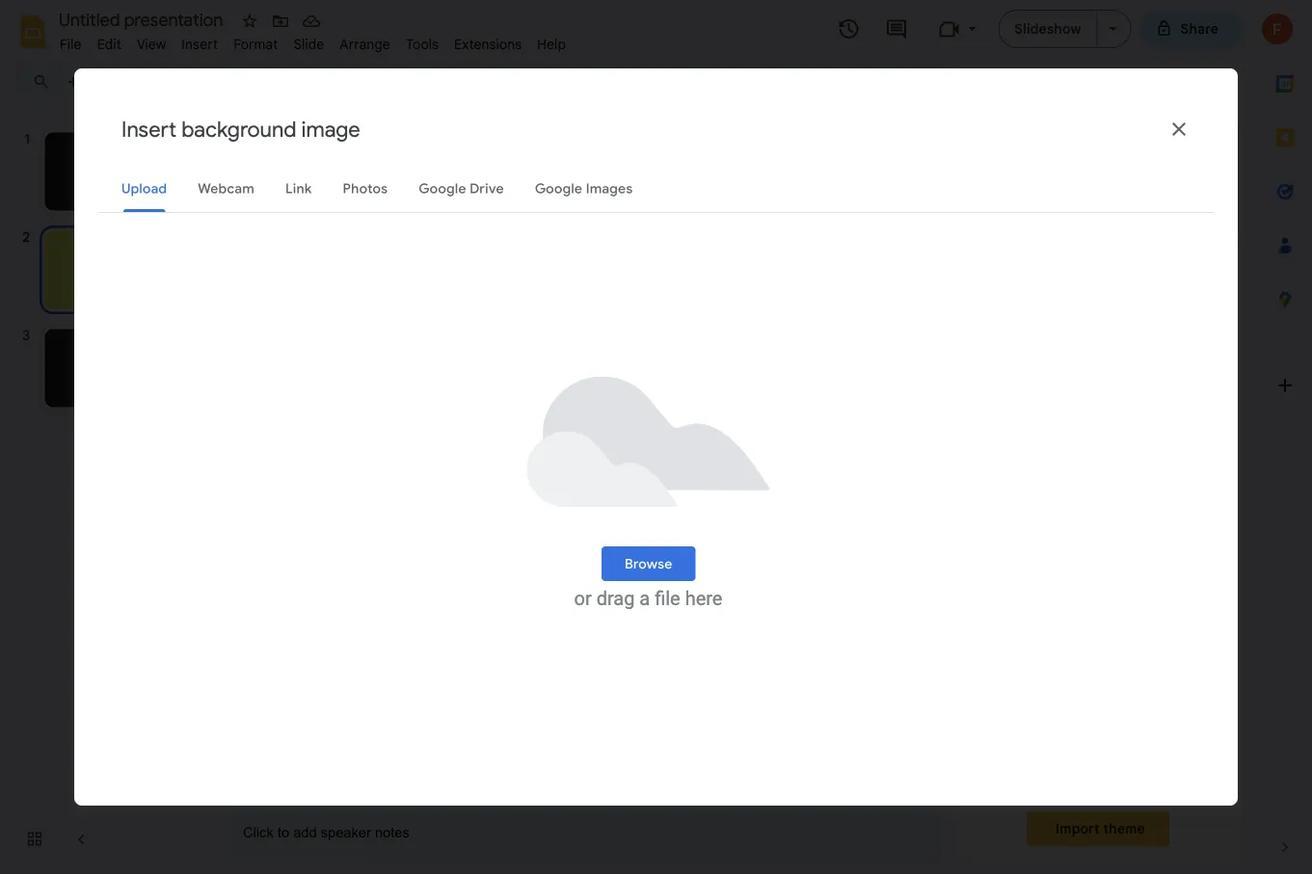 Task type: vqa. For each thing, say whether or not it's contained in the screenshot.
Table
no



Task type: locate. For each thing, give the bounding box(es) containing it.
2 vertical spatial theme
[[1104, 821, 1146, 838]]

theme for reset to theme
[[597, 415, 635, 431]]

theme
[[597, 415, 635, 431], [685, 480, 727, 497], [1104, 821, 1146, 838]]

theme right 'add'
[[685, 480, 727, 497]]

add to theme
[[638, 480, 727, 497]]

theme inside button
[[685, 480, 727, 497]]

theme right import
[[1104, 821, 1146, 838]]

import
[[1056, 821, 1100, 838]]

1 horizontal spatial to
[[668, 480, 681, 497]]

to inside button
[[668, 480, 681, 497]]

transition button
[[798, 68, 878, 96]]

Simple Light radio
[[964, 162, 1219, 875]]

menu bar
[[52, 25, 574, 57]]

0 vertical spatial theme
[[597, 415, 635, 431]]

1 vertical spatial to
[[668, 480, 681, 497]]

focus image
[[976, 683, 1207, 813]]

theme right reset
[[597, 415, 635, 431]]

image
[[544, 365, 582, 380]]

to for add
[[668, 480, 681, 497]]

reset
[[544, 415, 578, 431]]

to
[[581, 415, 593, 431], [668, 480, 681, 497]]

to right reset
[[581, 415, 593, 431]]

0 horizontal spatial to
[[581, 415, 593, 431]]

0 vertical spatial to
[[581, 415, 593, 431]]

background dialog
[[520, 231, 869, 530]]

application
[[0, 0, 1313, 875]]

share. private to only me. image
[[1156, 20, 1173, 37]]

Rename text field
[[52, 8, 234, 31]]

option group inside themes section
[[954, 152, 1228, 875]]

Star checkbox
[[236, 8, 263, 35]]

simple light image
[[976, 174, 1207, 875]]

to right 'add'
[[668, 480, 681, 497]]

1 vertical spatial theme
[[685, 480, 727, 497]]

navigation
[[0, 109, 212, 875]]

add to theme button
[[614, 471, 751, 506]]

add
[[638, 480, 664, 497]]

theme inside button
[[1104, 821, 1146, 838]]

1 horizontal spatial theme
[[685, 480, 727, 497]]

tab list
[[1259, 57, 1313, 821]]

2 horizontal spatial theme
[[1104, 821, 1146, 838]]

menu bar inside menu bar banner
[[52, 25, 574, 57]]

0 horizontal spatial theme
[[597, 415, 635, 431]]

option group
[[954, 152, 1228, 875]]



Task type: describe. For each thing, give the bounding box(es) containing it.
application containing background
[[0, 0, 1313, 875]]

import theme button
[[1027, 812, 1170, 847]]

to for reset
[[581, 415, 593, 431]]

background button
[[561, 68, 655, 96]]

transition
[[806, 73, 869, 90]]

Menus field
[[24, 68, 67, 95]]

theme for add to theme
[[685, 480, 727, 497]]

reset to theme
[[544, 415, 635, 431]]

Focus radio
[[964, 671, 1219, 841]]

background
[[570, 73, 647, 90]]

theme button
[[728, 68, 789, 96]]

import theme
[[1056, 821, 1146, 838]]

tab list inside menu bar banner
[[1259, 57, 1313, 821]]

theme
[[737, 73, 780, 90]]

themes section
[[954, 63, 1243, 875]]

menu bar banner
[[0, 0, 1313, 875]]

main toolbar
[[57, 68, 879, 96]]



